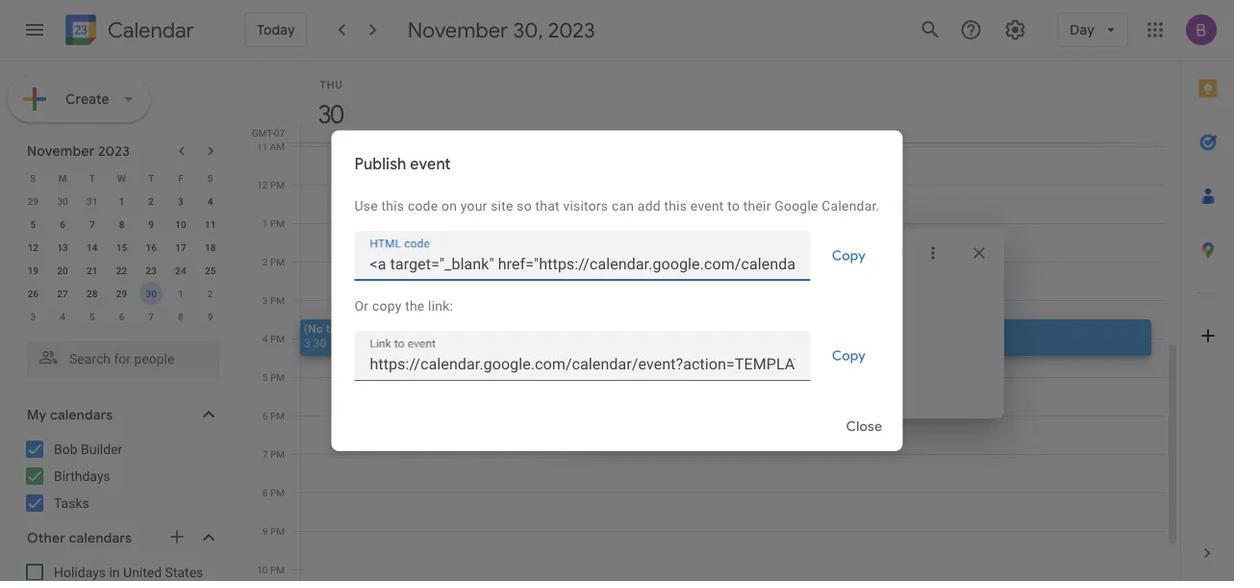 Task type: vqa. For each thing, say whether or not it's contained in the screenshot.


Task type: describe. For each thing, give the bounding box(es) containing it.
13
[[57, 242, 68, 253]]

gmt-07
[[252, 127, 285, 139]]

close
[[846, 418, 883, 434]]

december 5 element
[[81, 305, 104, 328]]

0 horizontal spatial 8
[[119, 218, 124, 230]]

to
[[728, 197, 740, 213]]

0 vertical spatial event
[[410, 154, 451, 173]]

gmt-
[[252, 127, 274, 139]]

december 6 element
[[110, 305, 133, 328]]

my
[[27, 406, 47, 423]]

23
[[146, 265, 157, 276]]

pm for 1 pm
[[270, 217, 285, 229]]

26 element
[[22, 282, 45, 305]]

or copy the link:
[[355, 298, 453, 313]]

close button
[[834, 403, 895, 449]]

december 7 element
[[140, 305, 163, 328]]

link:
[[428, 298, 453, 313]]

1 t from the left
[[89, 172, 95, 184]]

1 horizontal spatial 2023
[[548, 16, 595, 43]]

1 horizontal spatial bob builder
[[639, 380, 710, 395]]

the
[[405, 298, 425, 313]]

october 29 element
[[22, 190, 45, 213]]

calendar
[[108, 17, 194, 44]]

25
[[205, 265, 216, 276]]

6 pm
[[263, 410, 285, 421]]

07
[[274, 127, 285, 139]]

november 30, 2023
[[408, 16, 595, 43]]

1 this from the left
[[382, 197, 404, 213]]

0 vertical spatial 7
[[89, 218, 95, 230]]

–
[[330, 336, 337, 350]]

my calendars button
[[4, 399, 239, 430]]

3 pm
[[263, 294, 285, 306]]

3 for 3 pm
[[263, 294, 268, 306]]

pm for 10 pm
[[270, 564, 285, 575]]

main drawer image
[[23, 18, 46, 41]]

11 for 11 am
[[257, 140, 268, 152]]

1 horizontal spatial 3
[[178, 195, 184, 207]]

20 element
[[51, 259, 74, 282]]

(no for (no title) 3:30 – 4:30pm
[[304, 322, 323, 335]]

in
[[109, 564, 120, 580]]

2 for 2 pm
[[263, 256, 268, 267]]

4 for 4 pm
[[263, 333, 268, 344]]

publish
[[355, 154, 407, 173]]

12 element
[[22, 236, 45, 259]]

2 s from the left
[[207, 172, 213, 184]]

row containing 26
[[18, 282, 225, 305]]

2 copy button from the top
[[818, 333, 880, 379]]

19
[[28, 265, 39, 276]]

0 horizontal spatial 5
[[30, 218, 36, 230]]

so
[[517, 197, 532, 213]]

states
[[165, 564, 203, 580]]

october 31 element
[[81, 190, 104, 213]]

9 pm
[[263, 525, 285, 537]]

1 for 1 pm
[[263, 217, 268, 229]]

(no title) heading
[[639, 277, 723, 304]]

code
[[408, 197, 438, 213]]

3:30
[[304, 336, 327, 350]]

holidays in united states
[[54, 564, 203, 580]]

today button
[[244, 13, 308, 47]]

calendar element
[[62, 11, 194, 53]]

(no title)
[[639, 277, 723, 304]]

6 for december 6 element
[[119, 311, 124, 322]]

29 for 29 element
[[116, 288, 127, 299]]

4 for december 4 element at the bottom left of page
[[60, 311, 65, 322]]

my calendars
[[27, 406, 113, 423]]

20
[[57, 265, 68, 276]]

2 t from the left
[[148, 172, 154, 184]]

14
[[87, 242, 98, 253]]

28 element
[[81, 282, 104, 305]]

18
[[205, 242, 216, 253]]

31
[[87, 195, 98, 207]]

other
[[27, 529, 66, 546]]

use this code on your site so that visitors can add this event to their google calendar.
[[355, 197, 880, 213]]

24
[[175, 265, 186, 276]]

row containing 5
[[18, 213, 225, 236]]

birthdays
[[54, 468, 110, 484]]

5 pm
[[263, 371, 285, 383]]

1 copy button from the top
[[818, 233, 880, 279]]

8 for 8 pm
[[263, 487, 268, 498]]

w
[[117, 172, 126, 184]]

december 4 element
[[51, 305, 74, 328]]

2 for december 2 element
[[208, 288, 213, 299]]

15
[[116, 242, 127, 253]]

29 element
[[110, 282, 133, 305]]

m
[[58, 172, 67, 184]]

delete event image
[[847, 242, 866, 262]]

november for november 2023
[[27, 142, 95, 159]]

can
[[612, 197, 634, 213]]

use
[[355, 197, 378, 213]]

google
[[775, 197, 818, 213]]

0 vertical spatial bob
[[639, 380, 663, 395]]

17
[[175, 242, 186, 253]]

7 for 7 pm
[[263, 448, 268, 460]]

6 for 6 pm
[[263, 410, 268, 421]]

builder inside the my calendars list
[[81, 441, 122, 457]]

december 3 element
[[22, 305, 45, 328]]

december 2 element
[[199, 282, 222, 305]]

7 pm
[[263, 448, 285, 460]]

2 this from the left
[[664, 197, 687, 213]]

0 vertical spatial 9
[[149, 218, 154, 230]]

11 for 11
[[205, 218, 216, 230]]

site
[[491, 197, 513, 213]]

30 cell
[[136, 282, 166, 305]]

am
[[270, 140, 285, 152]]

other calendars
[[27, 529, 132, 546]]

row containing 12
[[18, 236, 225, 259]]

27 element
[[51, 282, 74, 305]]

9 for december 9 element
[[208, 311, 213, 322]]

publish event
[[355, 154, 451, 173]]

row containing 19
[[18, 259, 225, 282]]

10 for 10 pm
[[257, 564, 268, 575]]

10 pm
[[257, 564, 285, 575]]

9 for 9 pm
[[263, 525, 268, 537]]

title) for (no title) 3:30 – 4:30pm
[[326, 322, 351, 335]]

26
[[28, 288, 39, 299]]

2 pm
[[263, 256, 285, 267]]



Task type: locate. For each thing, give the bounding box(es) containing it.
1 vertical spatial 4
[[60, 311, 65, 322]]

11 am
[[257, 140, 285, 152]]

pm for 6 pm
[[270, 410, 285, 421]]

row group
[[18, 190, 225, 328]]

0 vertical spatial bob builder
[[639, 380, 710, 395]]

25 element
[[199, 259, 222, 282]]

1 down 12 pm
[[263, 217, 268, 229]]

1 horizontal spatial this
[[664, 197, 687, 213]]

29 for october 29 element
[[28, 195, 39, 207]]

6
[[60, 218, 65, 230], [119, 311, 124, 322], [263, 410, 268, 421]]

1 horizontal spatial 2
[[208, 288, 213, 299]]

copy
[[832, 247, 866, 264], [832, 347, 866, 364]]

0 horizontal spatial 7
[[89, 218, 95, 230]]

1 vertical spatial 2
[[263, 256, 268, 267]]

pm for 2 pm
[[270, 256, 285, 267]]

1 vertical spatial 2023
[[98, 142, 130, 159]]

29 down 22
[[116, 288, 127, 299]]

30 element
[[140, 282, 163, 305]]

0 horizontal spatial 11
[[205, 218, 216, 230]]

9 inside "grid"
[[263, 525, 268, 537]]

30 minutes before
[[639, 349, 751, 365]]

1 horizontal spatial builder
[[667, 380, 710, 395]]

10 down 9 pm
[[257, 564, 268, 575]]

tab list
[[1182, 62, 1234, 526]]

10
[[175, 218, 186, 230], [257, 564, 268, 575]]

0 vertical spatial copy button
[[818, 233, 880, 279]]

1 vertical spatial 5
[[89, 311, 95, 322]]

bob down minutes on the right
[[639, 380, 663, 395]]

2 vertical spatial 5
[[263, 371, 268, 383]]

pm
[[270, 179, 285, 191], [270, 217, 285, 229], [270, 256, 285, 267], [270, 294, 285, 306], [270, 333, 285, 344], [270, 371, 285, 383], [270, 410, 285, 421], [270, 448, 285, 460], [270, 487, 285, 498], [270, 525, 285, 537], [270, 564, 285, 575]]

30 inside 'element'
[[146, 288, 157, 299]]

2 horizontal spatial 1
[[263, 217, 268, 229]]

december 8 element
[[169, 305, 192, 328]]

5 for 5 pm
[[263, 371, 268, 383]]

0 horizontal spatial 4
[[60, 311, 65, 322]]

pm up 2 pm on the left of page
[[270, 217, 285, 229]]

0 vertical spatial 2
[[149, 195, 154, 207]]

calendars
[[50, 406, 113, 423], [69, 529, 132, 546]]

9 up 10 pm
[[263, 525, 268, 537]]

15 element
[[110, 236, 133, 259]]

16 element
[[140, 236, 163, 259]]

1 down 24 element
[[178, 288, 184, 299]]

12 pm
[[257, 179, 285, 191]]

(no inside (no title) 3:30 – 4:30pm
[[304, 322, 323, 335]]

1 horizontal spatial 11
[[257, 140, 268, 152]]

2 horizontal spatial 2
[[263, 256, 268, 267]]

11 inside "grid"
[[257, 140, 268, 152]]

13 element
[[51, 236, 74, 259]]

bob
[[639, 380, 663, 395], [54, 441, 78, 457]]

row containing s
[[18, 166, 225, 190]]

2 vertical spatial 1
[[178, 288, 184, 299]]

row containing 29
[[18, 190, 225, 213]]

10 pm from the top
[[270, 525, 285, 537]]

this right use
[[382, 197, 404, 213]]

3 for december 3 element
[[30, 311, 36, 322]]

t up october 31 element
[[89, 172, 95, 184]]

8 pm from the top
[[270, 448, 285, 460]]

calendars for my calendars
[[50, 406, 113, 423]]

0 horizontal spatial bob
[[54, 441, 78, 457]]

1 horizontal spatial 10
[[257, 564, 268, 575]]

9 down december 2 element
[[208, 311, 213, 322]]

2 vertical spatial 7
[[263, 448, 268, 460]]

5 down 28 element
[[89, 311, 95, 322]]

0 vertical spatial 3
[[178, 195, 184, 207]]

builder
[[667, 380, 710, 395], [81, 441, 122, 457]]

2 vertical spatial 9
[[263, 525, 268, 537]]

2
[[149, 195, 154, 207], [263, 256, 268, 267], [208, 288, 213, 299]]

30 for 30 minutes before
[[639, 349, 654, 365]]

2 horizontal spatial 5
[[263, 371, 268, 383]]

30 for 30 'element' in the left of the page
[[146, 288, 157, 299]]

24 element
[[169, 259, 192, 282]]

1 vertical spatial 8
[[178, 311, 184, 322]]

t left f
[[148, 172, 154, 184]]

row containing 3
[[18, 305, 225, 328]]

18 element
[[199, 236, 222, 259]]

tasks
[[54, 495, 89, 511]]

november
[[408, 16, 508, 43], [27, 142, 95, 159]]

5
[[30, 218, 36, 230], [89, 311, 95, 322], [263, 371, 268, 383]]

bob builder
[[639, 380, 710, 395], [54, 441, 122, 457]]

1 s from the left
[[30, 172, 36, 184]]

10 up '17'
[[175, 218, 186, 230]]

30 for october 30 element
[[57, 195, 68, 207]]

row
[[18, 166, 225, 190], [18, 190, 225, 213], [18, 213, 225, 236], [18, 236, 225, 259], [18, 259, 225, 282], [18, 282, 225, 305], [18, 305, 225, 328]]

1 vertical spatial november
[[27, 142, 95, 159]]

6 row from the top
[[18, 282, 225, 305]]

1 horizontal spatial event
[[691, 197, 724, 213]]

None search field
[[0, 334, 239, 376]]

bob builder down minutes on the right
[[639, 380, 710, 395]]

0 vertical spatial 10
[[175, 218, 186, 230]]

publish event dialog
[[331, 130, 903, 451]]

30 down 23
[[146, 288, 157, 299]]

december 1 element
[[169, 282, 192, 305]]

1 horizontal spatial bob
[[639, 380, 663, 395]]

1 vertical spatial 30
[[146, 288, 157, 299]]

7 up 8 pm
[[263, 448, 268, 460]]

0 horizontal spatial 29
[[28, 195, 39, 207]]

their
[[744, 197, 771, 213]]

0 vertical spatial november
[[408, 16, 508, 43]]

column header
[[300, 62, 1165, 142]]

10 inside 10 element
[[175, 218, 186, 230]]

copy left email event details image
[[832, 247, 866, 264]]

november up m
[[27, 142, 95, 159]]

calendars inside dropdown button
[[50, 406, 113, 423]]

2 horizontal spatial 3
[[263, 294, 268, 306]]

0 horizontal spatial this
[[382, 197, 404, 213]]

pm up 6 pm
[[270, 371, 285, 383]]

calendar heading
[[104, 17, 194, 44]]

pm for 3 pm
[[270, 294, 285, 306]]

1 pm
[[263, 217, 285, 229]]

29 left october 30 element
[[28, 195, 39, 207]]

11
[[257, 140, 268, 152], [205, 218, 216, 230]]

8 pm
[[263, 487, 285, 498]]

3 down 26 element
[[30, 311, 36, 322]]

that
[[535, 197, 560, 213]]

pm left 3:30
[[270, 333, 285, 344]]

6 pm from the top
[[270, 371, 285, 383]]

1 vertical spatial 10
[[257, 564, 268, 575]]

2 vertical spatial 4
[[263, 333, 268, 344]]

0 vertical spatial copy
[[832, 247, 866, 264]]

30 down m
[[57, 195, 68, 207]]

1 horizontal spatial 5
[[89, 311, 95, 322]]

f
[[178, 172, 183, 184]]

bob builder up birthdays
[[54, 441, 122, 457]]

4 pm from the top
[[270, 294, 285, 306]]

grid
[[246, 62, 1181, 581]]

11 pm from the top
[[270, 564, 285, 575]]

28
[[87, 288, 98, 299]]

2 vertical spatial 30
[[639, 349, 654, 365]]

1 horizontal spatial title)
[[679, 277, 723, 304]]

row group containing 29
[[18, 190, 225, 328]]

1 horizontal spatial 4
[[208, 195, 213, 207]]

14 element
[[81, 236, 104, 259]]

0 horizontal spatial november
[[27, 142, 95, 159]]

pm up 8 pm
[[270, 448, 285, 460]]

5 up "12" element
[[30, 218, 36, 230]]

0 vertical spatial 8
[[119, 218, 124, 230]]

0 vertical spatial 5
[[30, 218, 36, 230]]

2023 right "30,"
[[548, 16, 595, 43]]

pm up 9 pm
[[270, 487, 285, 498]]

builder down minutes on the right
[[667, 380, 710, 395]]

1 horizontal spatial 9
[[208, 311, 213, 322]]

0 vertical spatial 29
[[28, 195, 39, 207]]

pm for 5 pm
[[270, 371, 285, 383]]

other calendars button
[[4, 522, 239, 553]]

0 vertical spatial builder
[[667, 380, 710, 395]]

1 vertical spatial 29
[[116, 288, 127, 299]]

1 row from the top
[[18, 166, 225, 190]]

8 for december 8 element
[[178, 311, 184, 322]]

calendars inside "dropdown button"
[[69, 529, 132, 546]]

(no up minutes on the right
[[639, 277, 674, 304]]

12 inside "grid"
[[257, 179, 268, 191]]

1 vertical spatial title)
[[326, 322, 351, 335]]

title) for (no title)
[[679, 277, 723, 304]]

pm for 7 pm
[[270, 448, 285, 460]]

0 vertical spatial 6
[[60, 218, 65, 230]]

0 vertical spatial title)
[[679, 277, 723, 304]]

copy up close
[[832, 347, 866, 364]]

4 up 11 element
[[208, 195, 213, 207]]

4 down 3 pm
[[263, 333, 268, 344]]

0 vertical spatial (no
[[639, 277, 674, 304]]

19 element
[[22, 259, 45, 282]]

bob up birthdays
[[54, 441, 78, 457]]

grid containing (no title)
[[246, 62, 1181, 581]]

30,
[[513, 16, 543, 43]]

1 horizontal spatial 8
[[178, 311, 184, 322]]

add
[[638, 197, 661, 213]]

copy for second copy button
[[832, 347, 866, 364]]

2 inside "grid"
[[263, 256, 268, 267]]

4 inside "grid"
[[263, 333, 268, 344]]

6 down 29 element
[[119, 311, 124, 322]]

2 horizontal spatial 9
[[263, 525, 268, 537]]

s up october 29 element
[[30, 172, 36, 184]]

2023 up w
[[98, 142, 130, 159]]

10 for 10
[[175, 218, 186, 230]]

november 2023 grid
[[18, 166, 225, 328]]

november for november 30, 2023
[[408, 16, 508, 43]]

december 9 element
[[199, 305, 222, 328]]

copy
[[372, 298, 402, 313]]

0 vertical spatial 4
[[208, 195, 213, 207]]

12 inside the november 2023 grid
[[28, 242, 39, 253]]

1 vertical spatial 3
[[263, 294, 268, 306]]

2 horizontal spatial 4
[[263, 333, 268, 344]]

1
[[119, 195, 124, 207], [263, 217, 268, 229], [178, 288, 184, 299]]

(no up 3:30
[[304, 322, 323, 335]]

copy button left email event details image
[[818, 233, 880, 279]]

1 horizontal spatial 6
[[119, 311, 124, 322]]

12
[[257, 179, 268, 191], [28, 242, 39, 253]]

17 element
[[169, 236, 192, 259]]

1 horizontal spatial 29
[[116, 288, 127, 299]]

1 vertical spatial 12
[[28, 242, 39, 253]]

0 horizontal spatial 12
[[28, 242, 39, 253]]

16
[[146, 242, 157, 253]]

minutes
[[658, 349, 708, 365]]

title) up 30 minutes before
[[679, 277, 723, 304]]

0 vertical spatial calendars
[[50, 406, 113, 423]]

1 vertical spatial (no
[[304, 322, 323, 335]]

pm down 8 pm
[[270, 525, 285, 537]]

my calendars list
[[4, 434, 239, 519]]

2 copy from the top
[[832, 347, 866, 364]]

12 down 11 am
[[257, 179, 268, 191]]

0 vertical spatial 1
[[119, 195, 124, 207]]

s
[[30, 172, 36, 184], [207, 172, 213, 184]]

2 vertical spatial 6
[[263, 410, 268, 421]]

your
[[461, 197, 487, 213]]

2 vertical spatial 3
[[30, 311, 36, 322]]

0 horizontal spatial 1
[[119, 195, 124, 207]]

12 up "19"
[[28, 242, 39, 253]]

calendars right my
[[50, 406, 113, 423]]

7 pm from the top
[[270, 410, 285, 421]]

bob inside the my calendars list
[[54, 441, 78, 457]]

1 horizontal spatial 30
[[146, 288, 157, 299]]

12 for 12 pm
[[257, 179, 268, 191]]

november 2023
[[27, 142, 130, 159]]

1 for december 1 element
[[178, 288, 184, 299]]

1 horizontal spatial t
[[148, 172, 154, 184]]

pm down 2 pm on the left of page
[[270, 294, 285, 306]]

holidays
[[54, 564, 106, 580]]

or
[[355, 298, 369, 313]]

(no title) 3:30 – 4:30pm
[[304, 322, 380, 350]]

4 row from the top
[[18, 236, 225, 259]]

0 horizontal spatial builder
[[81, 441, 122, 457]]

7
[[89, 218, 95, 230], [149, 311, 154, 322], [263, 448, 268, 460]]

22 element
[[110, 259, 133, 282]]

today
[[257, 21, 295, 38]]

1 copy from the top
[[832, 247, 866, 264]]

2 row from the top
[[18, 190, 225, 213]]

1 vertical spatial copy
[[832, 347, 866, 364]]

0 horizontal spatial 9
[[149, 218, 154, 230]]

22
[[116, 265, 127, 276]]

3
[[178, 195, 184, 207], [263, 294, 268, 306], [30, 311, 36, 322]]

7 for december 7 element
[[149, 311, 154, 322]]

7 up 14 element
[[89, 218, 95, 230]]

calendar.
[[822, 197, 880, 213]]

email event details image
[[885, 242, 904, 262]]

12 for 12
[[28, 242, 39, 253]]

copy button up close
[[818, 333, 880, 379]]

builder up birthdays
[[81, 441, 122, 457]]

9 pm from the top
[[270, 487, 285, 498]]

support image
[[960, 18, 983, 41]]

4 pm
[[263, 333, 285, 344]]

None text field
[[370, 250, 795, 277], [370, 350, 795, 377], [370, 250, 795, 277], [370, 350, 795, 377]]

3 up 4 pm at the bottom of the page
[[263, 294, 268, 306]]

on
[[442, 197, 457, 213]]

title) up "–"
[[326, 322, 351, 335]]

5 pm from the top
[[270, 333, 285, 344]]

pm for 4 pm
[[270, 333, 285, 344]]

pm for 12 pm
[[270, 179, 285, 191]]

30
[[57, 195, 68, 207], [146, 288, 157, 299], [639, 349, 654, 365]]

calendars up in
[[69, 529, 132, 546]]

3 up 10 element at top left
[[178, 195, 184, 207]]

pm down am
[[270, 179, 285, 191]]

1 horizontal spatial s
[[207, 172, 213, 184]]

2 up 3 pm
[[263, 256, 268, 267]]

1 vertical spatial 11
[[205, 218, 216, 230]]

(no
[[639, 277, 674, 304], [304, 322, 323, 335]]

pm down 1 pm
[[270, 256, 285, 267]]

this right 'add' at top right
[[664, 197, 687, 213]]

2 up december 9 element
[[208, 288, 213, 299]]

9 up 16 'element'
[[149, 218, 154, 230]]

3 row from the top
[[18, 213, 225, 236]]

2 horizontal spatial 8
[[263, 487, 268, 498]]

2023
[[548, 16, 595, 43], [98, 142, 130, 159]]

title) inside (no title) 3:30 – 4:30pm
[[326, 322, 351, 335]]

4 down "27" element
[[60, 311, 65, 322]]

29
[[28, 195, 39, 207], [116, 288, 127, 299]]

8 inside "grid"
[[263, 487, 268, 498]]

pm down 9 pm
[[270, 564, 285, 575]]

copy for 1st copy button
[[832, 247, 866, 264]]

7 row from the top
[[18, 305, 225, 328]]

21
[[87, 265, 98, 276]]

0 horizontal spatial 30
[[57, 195, 68, 207]]

(no for (no title)
[[639, 277, 674, 304]]

5 up 6 pm
[[263, 371, 268, 383]]

11 element
[[199, 213, 222, 236]]

2 pm from the top
[[270, 217, 285, 229]]

6 down october 30 element
[[60, 218, 65, 230]]

1 vertical spatial bob builder
[[54, 441, 122, 457]]

0 vertical spatial 11
[[257, 140, 268, 152]]

united
[[123, 564, 162, 580]]

0 horizontal spatial (no
[[304, 322, 323, 335]]

5 row from the top
[[18, 259, 225, 282]]

november left "30,"
[[408, 16, 508, 43]]

s right f
[[207, 172, 213, 184]]

copy button
[[818, 233, 880, 279], [818, 333, 880, 379]]

title)
[[679, 277, 723, 304], [326, 322, 351, 335]]

30 left minutes on the right
[[639, 349, 654, 365]]

0 horizontal spatial 2023
[[98, 142, 130, 159]]

4:30pm
[[340, 336, 380, 350]]

1 horizontal spatial 12
[[257, 179, 268, 191]]

27
[[57, 288, 68, 299]]

5 inside 'element'
[[89, 311, 95, 322]]

11 up 18
[[205, 218, 216, 230]]

5 for december 5 'element'
[[89, 311, 95, 322]]

6 up "7 pm"
[[263, 410, 268, 421]]

8 up 9 pm
[[263, 487, 268, 498]]

4
[[208, 195, 213, 207], [60, 311, 65, 322], [263, 333, 268, 344]]

before
[[711, 349, 751, 365]]

pm up "7 pm"
[[270, 410, 285, 421]]

t
[[89, 172, 95, 184], [148, 172, 154, 184]]

1 vertical spatial bob
[[54, 441, 78, 457]]

1 pm from the top
[[270, 179, 285, 191]]

0 horizontal spatial 6
[[60, 218, 65, 230]]

11 down gmt-
[[257, 140, 268, 152]]

calendars for other calendars
[[69, 529, 132, 546]]

1 down w
[[119, 195, 124, 207]]

23 element
[[140, 259, 163, 282]]

1 horizontal spatial (no
[[639, 277, 674, 304]]

0 horizontal spatial 2
[[149, 195, 154, 207]]

3 pm from the top
[[270, 256, 285, 267]]

bob builder inside the my calendars list
[[54, 441, 122, 457]]

8 up 15 element
[[119, 218, 124, 230]]

8
[[119, 218, 124, 230], [178, 311, 184, 322], [263, 487, 268, 498]]

7 down 30 'element' in the left of the page
[[149, 311, 154, 322]]

9
[[149, 218, 154, 230], [208, 311, 213, 322], [263, 525, 268, 537]]

event up code on the left top of the page
[[410, 154, 451, 173]]

1 vertical spatial event
[[691, 197, 724, 213]]

1 vertical spatial calendars
[[69, 529, 132, 546]]

11 inside the november 2023 grid
[[205, 218, 216, 230]]

0 horizontal spatial t
[[89, 172, 95, 184]]

1 horizontal spatial 7
[[149, 311, 154, 322]]

0 horizontal spatial bob builder
[[54, 441, 122, 457]]

0 vertical spatial 2023
[[548, 16, 595, 43]]

2 vertical spatial 8
[[263, 487, 268, 498]]

pm for 9 pm
[[270, 525, 285, 537]]

10 element
[[169, 213, 192, 236]]

october 30 element
[[51, 190, 74, 213]]

visitors
[[563, 197, 608, 213]]

21 element
[[81, 259, 104, 282]]

2 up 16 'element'
[[149, 195, 154, 207]]

pm for 8 pm
[[270, 487, 285, 498]]

event left to
[[691, 197, 724, 213]]

8 down december 1 element
[[178, 311, 184, 322]]

0 vertical spatial 30
[[57, 195, 68, 207]]



